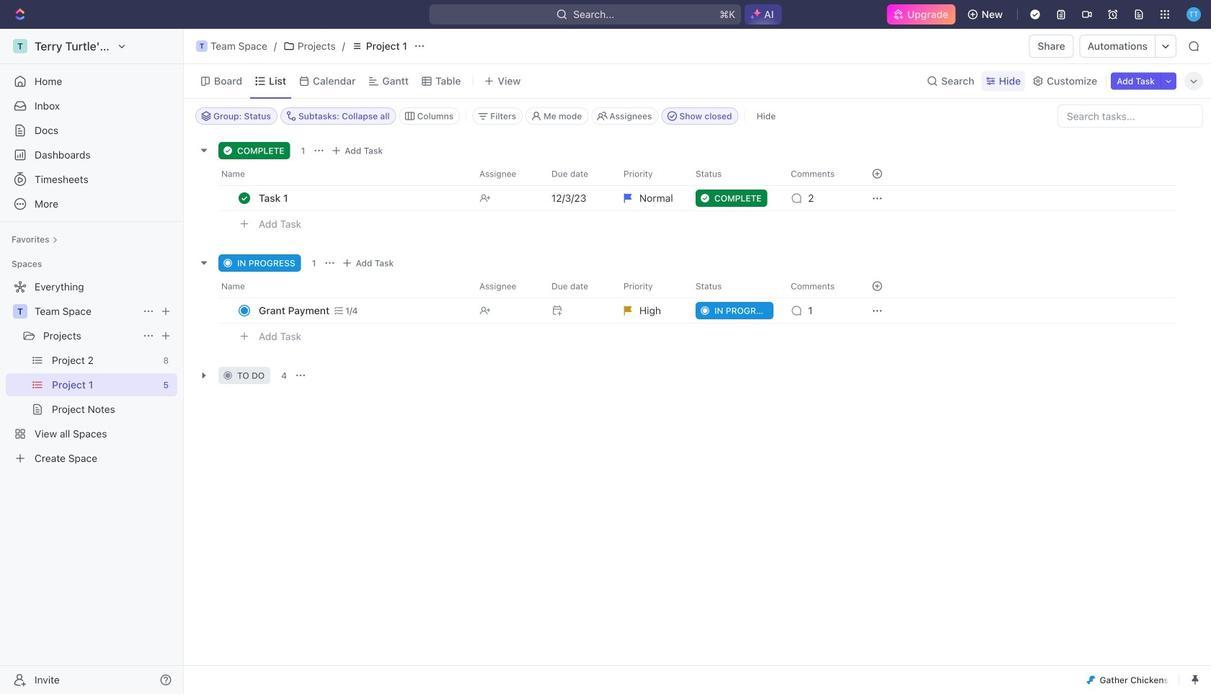 Task type: locate. For each thing, give the bounding box(es) containing it.
tree inside sidebar navigation
[[6, 276, 177, 470]]

drumstick bite image
[[1087, 676, 1096, 685]]

team space, , element
[[196, 40, 208, 52], [13, 304, 27, 319]]

tree
[[6, 276, 177, 470]]

0 vertical spatial team space, , element
[[196, 40, 208, 52]]

0 horizontal spatial team space, , element
[[13, 304, 27, 319]]



Task type: vqa. For each thing, say whether or not it's contained in the screenshot.
Team
no



Task type: describe. For each thing, give the bounding box(es) containing it.
terry turtle's workspace, , element
[[13, 39, 27, 53]]

1 vertical spatial team space, , element
[[13, 304, 27, 319]]

1 horizontal spatial team space, , element
[[196, 40, 208, 52]]

Search tasks... text field
[[1059, 105, 1203, 127]]

sidebar navigation
[[0, 29, 187, 695]]



